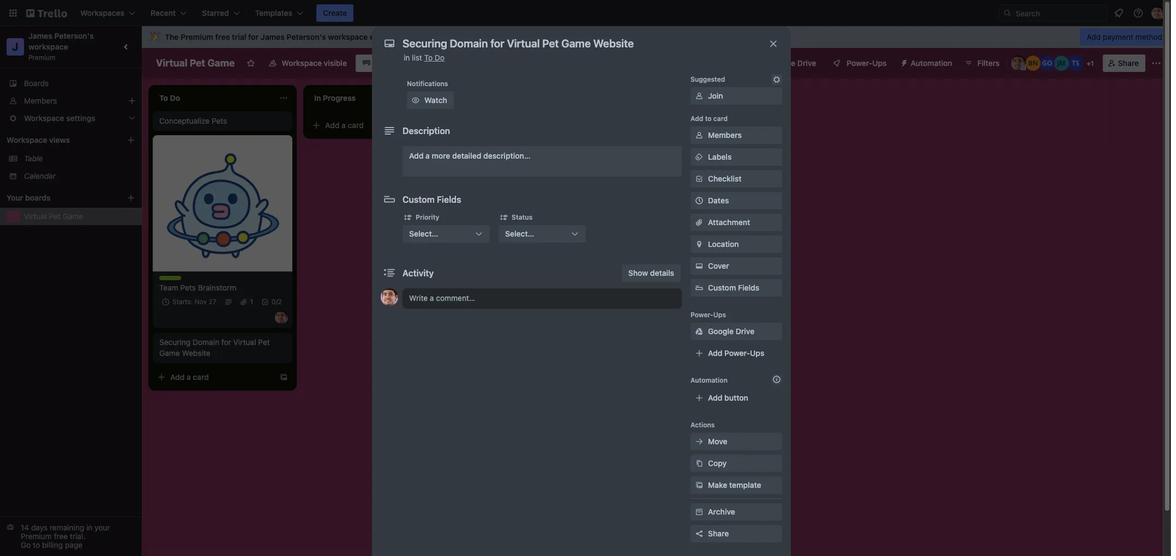 Task type: describe. For each thing, give the bounding box(es) containing it.
custom fields inside button
[[708, 283, 759, 292]]

activity
[[403, 268, 434, 278]]

0 vertical spatial fields
[[437, 195, 461, 205]]

add payment method
[[1087, 32, 1162, 41]]

to inside 14 days remaining in your premium free trial. go to billing page
[[33, 541, 40, 550]]

automation inside button
[[911, 58, 952, 68]]

sm image for labels
[[694, 152, 705, 163]]

0 vertical spatial list
[[412, 53, 422, 62]]

method
[[1135, 32, 1162, 41]]

0 vertical spatial share button
[[1103, 55, 1146, 72]]

1 horizontal spatial 14
[[400, 32, 409, 41]]

add another list
[[633, 92, 690, 101]]

add button button
[[691, 389, 782, 407]]

1 vertical spatial members link
[[691, 127, 782, 144]]

sm image for google drive
[[694, 326, 705, 337]]

+ 1
[[1087, 59, 1094, 68]]

checklist link
[[691, 170, 782, 188]]

the
[[165, 32, 179, 41]]

1 horizontal spatial for
[[248, 32, 259, 41]]

boards
[[24, 79, 49, 88]]

add a more detailed description…
[[409, 151, 531, 160]]

boards
[[25, 193, 51, 202]]

add inside add payment method link
[[1087, 32, 1101, 41]]

/
[[276, 298, 278, 306]]

conceptualize pets
[[159, 116, 227, 125]]

cover link
[[691, 257, 782, 275]]

drive inside button
[[797, 58, 816, 68]]

power-ups button
[[825, 55, 893, 72]]

0 horizontal spatial power-
[[691, 311, 713, 319]]

priority
[[416, 213, 439, 221]]

sm image for archive
[[694, 507, 705, 518]]

0 notifications image
[[1112, 7, 1125, 20]]

notifications
[[407, 80, 448, 88]]

labels
[[708, 152, 732, 161]]

website
[[182, 349, 210, 358]]

create
[[323, 8, 347, 17]]

search image
[[1003, 9, 1012, 17]]

a for create from template… icon
[[342, 121, 346, 130]]

copy
[[708, 459, 727, 468]]

template
[[729, 481, 761, 490]]

in inside 14 days remaining in your premium free trial. go to billing page
[[86, 523, 92, 532]]

virtual pet game link
[[24, 211, 135, 222]]

ben nelson (bennelson96) image
[[1025, 56, 1041, 71]]

0 horizontal spatial google
[[708, 327, 734, 336]]

labels link
[[691, 148, 782, 166]]

j
[[12, 40, 18, 53]]

share for the bottommost share button
[[708, 529, 729, 538]]

Board name text field
[[151, 55, 240, 72]]

workspace visible button
[[262, 55, 353, 72]]

0 horizontal spatial custom fields
[[403, 195, 461, 205]]

+
[[1087, 59, 1091, 68]]

1 vertical spatial google drive
[[708, 327, 755, 336]]

brainstorm
[[198, 283, 236, 292]]

show details
[[628, 268, 674, 278]]

0 horizontal spatial game
[[63, 212, 83, 221]]

google drive button
[[751, 55, 823, 72]]

1 vertical spatial automation
[[691, 376, 728, 385]]

0 horizontal spatial 1
[[250, 298, 253, 306]]

1 horizontal spatial to
[[705, 115, 712, 123]]

add button
[[708, 393, 748, 403]]

go to billing page link
[[21, 541, 82, 550]]

0
[[272, 298, 276, 306]]

2
[[278, 298, 282, 306]]

1 horizontal spatial james
[[261, 32, 285, 41]]

for inside securing domain for virtual pet game website
[[221, 338, 231, 347]]

add payment method link
[[1080, 28, 1169, 46]]

add to card
[[691, 115, 728, 123]]

team task team pets brainstorm
[[159, 276, 236, 292]]

members for the bottom 'members' link
[[708, 130, 742, 140]]

0 vertical spatial james peterson (jamespeterson93) image
[[1011, 56, 1026, 71]]

sm image for checklist
[[694, 173, 705, 184]]

1 vertical spatial in
[[404, 53, 410, 62]]

archive
[[708, 507, 735, 517]]

task
[[178, 276, 193, 284]]

members for left 'members' link
[[24, 96, 57, 105]]

1 vertical spatial james peterson (jamespeterson93) image
[[275, 311, 288, 324]]

1 horizontal spatial power-
[[724, 349, 750, 358]]

add a card button for create from template… icon
[[308, 117, 430, 134]]

suggested
[[691, 75, 725, 83]]

actions
[[691, 421, 715, 429]]

tara schultz (taraschultz7) image
[[1068, 56, 1083, 71]]

1 horizontal spatial peterson's
[[287, 32, 326, 41]]

sm image for move
[[694, 436, 705, 447]]

move link
[[691, 433, 782, 451]]

join link
[[691, 87, 782, 105]]

billing
[[42, 541, 63, 550]]

starts: nov 27
[[172, 298, 216, 306]]

Search field
[[1012, 5, 1107, 21]]

starts:
[[172, 298, 193, 306]]

sm image for make template
[[694, 480, 705, 491]]

team pets brainstorm link
[[159, 283, 286, 293]]

add a more detailed description… link
[[403, 146, 682, 177]]

make template link
[[691, 477, 782, 494]]

custom inside button
[[708, 283, 736, 292]]

j link
[[7, 38, 24, 56]]

premium inside james peterson's workspace premium
[[28, 53, 55, 62]]

days.
[[413, 32, 433, 41]]

detailed
[[452, 151, 481, 160]]

add power-ups
[[708, 349, 764, 358]]

1 vertical spatial pet
[[49, 212, 61, 221]]

0 vertical spatial premium
[[181, 32, 213, 41]]

page
[[65, 541, 82, 550]]

attachment
[[708, 218, 750, 227]]

google inside button
[[770, 58, 795, 68]]

0 vertical spatial 1
[[1091, 59, 1094, 68]]

securing domain for virtual pet game website link
[[159, 337, 286, 359]]

add inside add another list button
[[633, 92, 647, 101]]

2 horizontal spatial card
[[713, 115, 728, 123]]

james peterson (jamespeterson93) image inside "primary" element
[[1152, 7, 1165, 20]]

open information menu image
[[1133, 8, 1144, 19]]

peterson's inside james peterson's workspace premium
[[54, 31, 94, 40]]

pet inside 'text field'
[[190, 57, 205, 69]]

copy link
[[691, 455, 782, 472]]

game inside securing domain for virtual pet game website
[[159, 349, 180, 358]]

add a card for create from template… image
[[170, 373, 209, 382]]

views
[[49, 135, 70, 145]]

1 vertical spatial share button
[[691, 525, 782, 543]]

sm image for location
[[694, 239, 705, 250]]

more
[[432, 151, 450, 160]]

power-ups inside button
[[847, 58, 887, 68]]

0 horizontal spatial members link
[[0, 92, 142, 110]]

your
[[95, 523, 110, 532]]

remaining
[[50, 523, 84, 532]]

gary orlando (garyorlando) image
[[1040, 56, 1055, 71]]

make
[[708, 481, 727, 490]]

add inside add button button
[[708, 393, 723, 403]]

sm image for copy
[[694, 458, 705, 469]]

premium inside 14 days remaining in your premium free trial. go to billing page
[[21, 532, 52, 541]]

archive link
[[691, 504, 782, 521]]

move
[[708, 437, 728, 446]]

days
[[31, 523, 48, 532]]

star or unstar board image
[[247, 59, 255, 68]]

calendar
[[24, 171, 56, 181]]

1 horizontal spatial free
[[215, 32, 230, 41]]

sm image for automation
[[895, 55, 911, 70]]

google drive inside button
[[770, 58, 816, 68]]

14 inside 14 days remaining in your premium free trial. go to billing page
[[21, 523, 29, 532]]

james inside james peterson's workspace premium
[[28, 31, 52, 40]]

calendar link
[[24, 171, 135, 182]]

board link
[[356, 55, 402, 72]]

to
[[424, 53, 433, 62]]

details
[[650, 268, 674, 278]]

workspace inside james peterson's workspace premium
[[28, 42, 68, 51]]

automation button
[[895, 55, 959, 72]]

1 horizontal spatial ups
[[750, 349, 764, 358]]

1 vertical spatial power-ups
[[691, 311, 726, 319]]

your boards with 1 items element
[[7, 191, 110, 205]]

0 horizontal spatial drive
[[736, 327, 755, 336]]



Task type: vqa. For each thing, say whether or not it's contained in the screenshot.
bottom "Staff"
no



Task type: locate. For each thing, give the bounding box(es) containing it.
ends
[[370, 32, 388, 41]]

virtual
[[156, 57, 187, 69], [24, 212, 47, 221], [233, 338, 256, 347]]

james peterson (jamespeterson93) image
[[1152, 7, 1165, 20], [275, 311, 288, 324]]

add a card button for create from template… image
[[153, 369, 275, 386]]

drive up "add power-ups"
[[736, 327, 755, 336]]

in left to on the top left of page
[[404, 53, 410, 62]]

custom up priority
[[403, 195, 435, 205]]

14 left days on the left bottom of page
[[21, 523, 29, 532]]

0 vertical spatial automation
[[911, 58, 952, 68]]

workspace for workspace visible
[[282, 58, 322, 68]]

0 vertical spatial pet
[[190, 57, 205, 69]]

drive
[[797, 58, 816, 68], [736, 327, 755, 336]]

sm image left archive
[[694, 507, 705, 518]]

1 horizontal spatial google
[[770, 58, 795, 68]]

workspace down create button
[[328, 32, 368, 41]]

sm image inside automation button
[[895, 55, 911, 70]]

share down add payment method link
[[1118, 58, 1139, 68]]

1 vertical spatial pets
[[180, 283, 196, 292]]

select… down priority
[[409, 229, 438, 238]]

0 vertical spatial in
[[390, 32, 396, 41]]

in left your
[[86, 523, 92, 532]]

0 horizontal spatial select…
[[409, 229, 438, 238]]

for
[[248, 32, 259, 41], [221, 338, 231, 347]]

1 vertical spatial table link
[[24, 153, 135, 164]]

add inside add power-ups link
[[708, 349, 723, 358]]

share button down archive link
[[691, 525, 782, 543]]

to do link
[[424, 53, 445, 62]]

dates
[[708, 196, 729, 205]]

ups down "custom fields" button
[[713, 311, 726, 319]]

virtual pet game inside 'text field'
[[156, 57, 235, 69]]

🎉 the premium free trial for james peterson's workspace ends in 14 days.
[[151, 32, 433, 41]]

share down archive
[[708, 529, 729, 538]]

workspace for workspace views
[[7, 135, 47, 145]]

1 horizontal spatial members
[[708, 130, 742, 140]]

location link
[[691, 236, 782, 253]]

select… down status
[[505, 229, 534, 238]]

google
[[770, 58, 795, 68], [708, 327, 734, 336]]

0 horizontal spatial table
[[24, 154, 43, 163]]

1 vertical spatial workspace
[[7, 135, 47, 145]]

1 vertical spatial ups
[[713, 311, 726, 319]]

fields up priority
[[437, 195, 461, 205]]

watch
[[424, 95, 447, 105]]

add board image
[[127, 194, 135, 202]]

sm image
[[771, 74, 782, 85], [694, 91, 705, 101], [694, 173, 705, 184], [403, 212, 413, 223], [694, 239, 705, 250], [694, 326, 705, 337], [694, 458, 705, 469], [694, 507, 705, 518]]

workspace left views
[[7, 135, 47, 145]]

game down securing
[[159, 349, 180, 358]]

custom down cover
[[708, 283, 736, 292]]

1 horizontal spatial james peterson (jamespeterson93) image
[[1152, 7, 1165, 20]]

sm image up add power-ups link
[[694, 326, 705, 337]]

1 vertical spatial power-
[[691, 311, 713, 319]]

sm image for members
[[694, 130, 705, 141]]

0 vertical spatial custom fields
[[403, 195, 461, 205]]

your boards
[[7, 193, 51, 202]]

0 vertical spatial custom
[[403, 195, 435, 205]]

2 select… from the left
[[505, 229, 534, 238]]

james peterson (jamespeterson93) image
[[1011, 56, 1026, 71], [381, 289, 398, 306]]

14 days remaining in your premium free trial. go to billing page
[[21, 523, 110, 550]]

virtual pet game down the
[[156, 57, 235, 69]]

in right ends
[[390, 32, 396, 41]]

share for top share button
[[1118, 58, 1139, 68]]

1 left the 0 at the left bottom of the page
[[250, 298, 253, 306]]

1 horizontal spatial select…
[[505, 229, 534, 238]]

0 horizontal spatial workspace
[[28, 42, 68, 51]]

1 horizontal spatial virtual
[[156, 57, 187, 69]]

for right trial
[[248, 32, 259, 41]]

join
[[708, 91, 723, 100]]

table link up calendar link
[[24, 153, 135, 164]]

Write a comment text field
[[403, 289, 682, 308]]

2 vertical spatial power-
[[724, 349, 750, 358]]

payment
[[1103, 32, 1133, 41]]

sm image inside the 'join' link
[[694, 91, 705, 101]]

0 vertical spatial pets
[[212, 116, 227, 125]]

sm image inside 'location' link
[[694, 239, 705, 250]]

in
[[390, 32, 396, 41], [404, 53, 410, 62], [86, 523, 92, 532]]

add a card for create from template… icon
[[325, 121, 364, 130]]

0 horizontal spatial add a card button
[[153, 369, 275, 386]]

0 horizontal spatial pet
[[49, 212, 61, 221]]

color: bold lime, title: "team task" element
[[159, 276, 193, 284]]

0 vertical spatial workspace
[[282, 58, 322, 68]]

in list to do
[[404, 53, 445, 62]]

1 horizontal spatial virtual pet game
[[156, 57, 235, 69]]

1 right 'tara schultz (taraschultz7)' image
[[1091, 59, 1094, 68]]

0 horizontal spatial to
[[33, 541, 40, 550]]

sm image inside copy link
[[694, 458, 705, 469]]

for right domain
[[221, 338, 231, 347]]

0 horizontal spatial virtual pet game
[[24, 212, 83, 221]]

confetti image
[[151, 32, 160, 41]]

workspace views
[[7, 135, 70, 145]]

create button
[[316, 4, 354, 22]]

game left star or unstar board image
[[208, 57, 235, 69]]

1 vertical spatial workspace
[[28, 42, 68, 51]]

table
[[423, 58, 442, 68], [24, 154, 43, 163]]

workspace inside button
[[282, 58, 322, 68]]

fields
[[437, 195, 461, 205], [738, 283, 759, 292]]

1 horizontal spatial members link
[[691, 127, 782, 144]]

virtual pet game
[[156, 57, 235, 69], [24, 212, 83, 221]]

2 vertical spatial pet
[[258, 338, 270, 347]]

attachment button
[[691, 214, 782, 231]]

0 vertical spatial virtual
[[156, 57, 187, 69]]

14 left days.
[[400, 32, 409, 41]]

a
[[342, 121, 346, 130], [426, 151, 430, 160], [187, 373, 191, 382]]

0 horizontal spatial free
[[54, 532, 68, 541]]

sm image down google drive button
[[771, 74, 782, 85]]

virtual down the
[[156, 57, 187, 69]]

share button down add payment method link
[[1103, 55, 1146, 72]]

table link up 'notifications' on the left top
[[404, 55, 449, 72]]

1 horizontal spatial a
[[342, 121, 346, 130]]

team
[[159, 276, 176, 284], [159, 283, 178, 292]]

0 vertical spatial a
[[342, 121, 346, 130]]

workspace down 🎉 the premium free trial for james peterson's workspace ends in 14 days.
[[282, 58, 322, 68]]

members link up labels link
[[691, 127, 782, 144]]

description…
[[483, 151, 531, 160]]

james peterson's workspace premium
[[28, 31, 96, 62]]

0 vertical spatial game
[[208, 57, 235, 69]]

virtual down boards
[[24, 212, 47, 221]]

pets inside conceptualize pets 'link'
[[212, 116, 227, 125]]

0 horizontal spatial add a card
[[170, 373, 209, 382]]

0 / 2
[[272, 298, 282, 306]]

card for create from template… icon
[[348, 121, 364, 130]]

None text field
[[397, 34, 757, 53]]

0 vertical spatial table
[[423, 58, 442, 68]]

0 vertical spatial power-ups
[[847, 58, 887, 68]]

show menu image
[[1151, 58, 1162, 69]]

card
[[713, 115, 728, 123], [348, 121, 364, 130], [193, 373, 209, 382]]

1 horizontal spatial james peterson (jamespeterson93) image
[[1011, 56, 1026, 71]]

free inside 14 days remaining in your premium free trial. go to billing page
[[54, 532, 68, 541]]

pets inside team task team pets brainstorm
[[180, 283, 196, 292]]

custom fields button
[[691, 283, 782, 293]]

2 vertical spatial game
[[159, 349, 180, 358]]

add another list button
[[613, 85, 762, 109]]

dates button
[[691, 192, 782, 209]]

domain
[[193, 338, 219, 347]]

another
[[649, 92, 677, 101]]

sm image left copy at the right bottom of the page
[[694, 458, 705, 469]]

1 horizontal spatial workspace
[[282, 58, 322, 68]]

0 vertical spatial for
[[248, 32, 259, 41]]

1 vertical spatial list
[[679, 92, 690, 101]]

sm image inside watch button
[[410, 95, 421, 106]]

james peterson (jamespeterson93) image right open information menu icon
[[1152, 7, 1165, 20]]

james peterson (jamespeterson93) image down 2
[[275, 311, 288, 324]]

members link down boards
[[0, 92, 142, 110]]

share button
[[1103, 55, 1146, 72], [691, 525, 782, 543]]

🎉
[[151, 32, 160, 41]]

james right trial
[[261, 32, 285, 41]]

sm image for watch
[[410, 95, 421, 106]]

visible
[[324, 58, 347, 68]]

1 horizontal spatial google drive
[[770, 58, 816, 68]]

fields inside button
[[738, 283, 759, 292]]

securing domain for virtual pet game website
[[159, 338, 270, 358]]

1 horizontal spatial add a card button
[[308, 117, 430, 134]]

card for create from template… image
[[193, 373, 209, 382]]

banner containing 🎉
[[142, 26, 1171, 48]]

0 horizontal spatial ups
[[713, 311, 726, 319]]

0 horizontal spatial virtual
[[24, 212, 47, 221]]

automation up add button
[[691, 376, 728, 385]]

1 horizontal spatial share button
[[1103, 55, 1146, 72]]

jeremy miller (jeremymiller198) image
[[1054, 56, 1069, 71]]

1 vertical spatial a
[[426, 151, 430, 160]]

2 vertical spatial a
[[187, 373, 191, 382]]

1 horizontal spatial custom fields
[[708, 283, 759, 292]]

1 vertical spatial 14
[[21, 523, 29, 532]]

custom fields down the cover link
[[708, 283, 759, 292]]

sm image
[[895, 55, 911, 70], [410, 95, 421, 106], [694, 130, 705, 141], [694, 152, 705, 163], [499, 212, 510, 223], [475, 229, 483, 239], [571, 229, 579, 239], [694, 261, 705, 272], [694, 436, 705, 447], [694, 480, 705, 491]]

0 horizontal spatial pets
[[180, 283, 196, 292]]

sm image left priority
[[403, 212, 413, 223]]

list left to on the top left of page
[[412, 53, 422, 62]]

0 horizontal spatial power-ups
[[691, 311, 726, 319]]

team up starts:
[[159, 283, 178, 292]]

1
[[1091, 59, 1094, 68], [250, 298, 253, 306]]

select… for status
[[505, 229, 534, 238]]

sm image for suggested
[[771, 74, 782, 85]]

add
[[1087, 32, 1101, 41], [633, 92, 647, 101], [691, 115, 703, 123], [325, 121, 340, 130], [409, 151, 424, 160], [708, 349, 723, 358], [170, 373, 185, 382], [708, 393, 723, 403]]

0 horizontal spatial table link
[[24, 153, 135, 164]]

1 select… from the left
[[409, 229, 438, 238]]

sm image inside make template link
[[694, 480, 705, 491]]

to right go
[[33, 541, 40, 550]]

do
[[435, 53, 445, 62]]

list inside button
[[679, 92, 690, 101]]

game inside 'text field'
[[208, 57, 235, 69]]

1 horizontal spatial add a card
[[325, 121, 364, 130]]

trial
[[232, 32, 246, 41]]

sm image inside the cover link
[[694, 261, 705, 272]]

2 horizontal spatial power-
[[847, 58, 872, 68]]

1 vertical spatial members
[[708, 130, 742, 140]]

list right another
[[679, 92, 690, 101]]

1 vertical spatial fields
[[738, 283, 759, 292]]

sm image left checklist
[[694, 173, 705, 184]]

members down boards
[[24, 96, 57, 105]]

workspace visible
[[282, 58, 347, 68]]

1 horizontal spatial card
[[348, 121, 364, 130]]

1 horizontal spatial table
[[423, 58, 442, 68]]

1 vertical spatial james peterson (jamespeterson93) image
[[381, 289, 398, 306]]

add a card button
[[308, 117, 430, 134], [153, 369, 275, 386]]

list
[[412, 53, 422, 62], [679, 92, 690, 101]]

location
[[708, 239, 739, 249]]

2 horizontal spatial pet
[[258, 338, 270, 347]]

0 vertical spatial workspace
[[328, 32, 368, 41]]

sm image inside 'move' link
[[694, 436, 705, 447]]

sm image inside labels link
[[694, 152, 705, 163]]

1 horizontal spatial table link
[[404, 55, 449, 72]]

1 horizontal spatial list
[[679, 92, 690, 101]]

2 vertical spatial in
[[86, 523, 92, 532]]

1 team from the top
[[159, 276, 176, 284]]

custom fields
[[403, 195, 461, 205], [708, 283, 759, 292]]

1 vertical spatial custom fields
[[708, 283, 759, 292]]

ups inside button
[[872, 58, 887, 68]]

sm image for join
[[694, 91, 705, 101]]

a for create from template… image
[[187, 373, 191, 382]]

watch button
[[407, 92, 454, 109]]

1 vertical spatial add a card
[[170, 373, 209, 382]]

2 vertical spatial virtual
[[233, 338, 256, 347]]

ups left automation button
[[872, 58, 887, 68]]

1 vertical spatial share
[[708, 529, 729, 538]]

power- inside button
[[847, 58, 872, 68]]

table up 'notifications' on the left top
[[423, 58, 442, 68]]

automation left the filters button
[[911, 58, 952, 68]]

ups up add button button
[[750, 349, 764, 358]]

table link
[[404, 55, 449, 72], [24, 153, 135, 164]]

0 vertical spatial power-
[[847, 58, 872, 68]]

virtual right domain
[[233, 338, 256, 347]]

0 vertical spatial add a card button
[[308, 117, 430, 134]]

ups
[[872, 58, 887, 68], [713, 311, 726, 319], [750, 349, 764, 358]]

2 horizontal spatial a
[[426, 151, 430, 160]]

game down your boards with 1 items element
[[63, 212, 83, 221]]

0 horizontal spatial 14
[[21, 523, 29, 532]]

banner
[[142, 26, 1171, 48]]

status
[[512, 213, 533, 221]]

primary element
[[0, 0, 1171, 26]]

2 team from the top
[[159, 283, 178, 292]]

sm image inside archive link
[[694, 507, 705, 518]]

add inside "add a more detailed description…" link
[[409, 151, 424, 160]]

conceptualize
[[159, 116, 210, 125]]

0 vertical spatial members
[[24, 96, 57, 105]]

virtual inside 'text field'
[[156, 57, 187, 69]]

pets right 'conceptualize'
[[212, 116, 227, 125]]

0 horizontal spatial for
[[221, 338, 231, 347]]

james right j
[[28, 31, 52, 40]]

james
[[28, 31, 52, 40], [261, 32, 285, 41]]

select… for priority
[[409, 229, 438, 238]]

power-
[[847, 58, 872, 68], [691, 311, 713, 319], [724, 349, 750, 358]]

sm image inside checklist link
[[694, 173, 705, 184]]

sm image left join
[[694, 91, 705, 101]]

make template
[[708, 481, 761, 490]]

members up labels on the right top
[[708, 130, 742, 140]]

1 vertical spatial table
[[24, 154, 43, 163]]

drive left power-ups button
[[797, 58, 816, 68]]

nov
[[195, 298, 207, 306]]

pet
[[190, 57, 205, 69], [49, 212, 61, 221], [258, 338, 270, 347]]

1 horizontal spatial custom
[[708, 283, 736, 292]]

pets up starts:
[[180, 283, 196, 292]]

go
[[21, 541, 31, 550]]

1 vertical spatial to
[[33, 541, 40, 550]]

create from template… image
[[434, 121, 443, 130]]

add a card
[[325, 121, 364, 130], [170, 373, 209, 382]]

0 horizontal spatial share
[[708, 529, 729, 538]]

peterson's up workspace visible button
[[287, 32, 326, 41]]

create from template… image
[[279, 373, 288, 382]]

0 vertical spatial to
[[705, 115, 712, 123]]

show
[[628, 268, 648, 278]]

1 horizontal spatial share
[[1118, 58, 1139, 68]]

workspace right j
[[28, 42, 68, 51]]

team left task
[[159, 276, 176, 284]]

virtual inside securing domain for virtual pet game website
[[233, 338, 256, 347]]

cover
[[708, 261, 729, 271]]

fields down the cover link
[[738, 283, 759, 292]]

virtual pet game down your boards with 1 items element
[[24, 212, 83, 221]]

1 vertical spatial drive
[[736, 327, 755, 336]]

0 vertical spatial add a card
[[325, 121, 364, 130]]

table up calendar
[[24, 154, 43, 163]]

in inside 'banner'
[[390, 32, 396, 41]]

create a view image
[[127, 136, 135, 145]]

1 horizontal spatial 1
[[1091, 59, 1094, 68]]

custom fields up priority
[[403, 195, 461, 205]]

sm image for cover
[[694, 261, 705, 272]]

1 vertical spatial add a card button
[[153, 369, 275, 386]]

filters
[[977, 58, 1000, 68]]

1 vertical spatial 1
[[250, 298, 253, 306]]

select…
[[409, 229, 438, 238], [505, 229, 534, 238]]

pets
[[212, 116, 227, 125], [180, 283, 196, 292]]

peterson's up the boards "link"
[[54, 31, 94, 40]]

premium
[[181, 32, 213, 41], [28, 53, 55, 62], [21, 532, 52, 541]]

sm image left location on the top right
[[694, 239, 705, 250]]

custom
[[403, 195, 435, 205], [708, 283, 736, 292]]

1 horizontal spatial fields
[[738, 283, 759, 292]]

trial.
[[70, 532, 85, 541]]

to down join
[[705, 115, 712, 123]]

1 vertical spatial virtual pet game
[[24, 212, 83, 221]]

0 horizontal spatial members
[[24, 96, 57, 105]]

pet inside securing domain for virtual pet game website
[[258, 338, 270, 347]]



